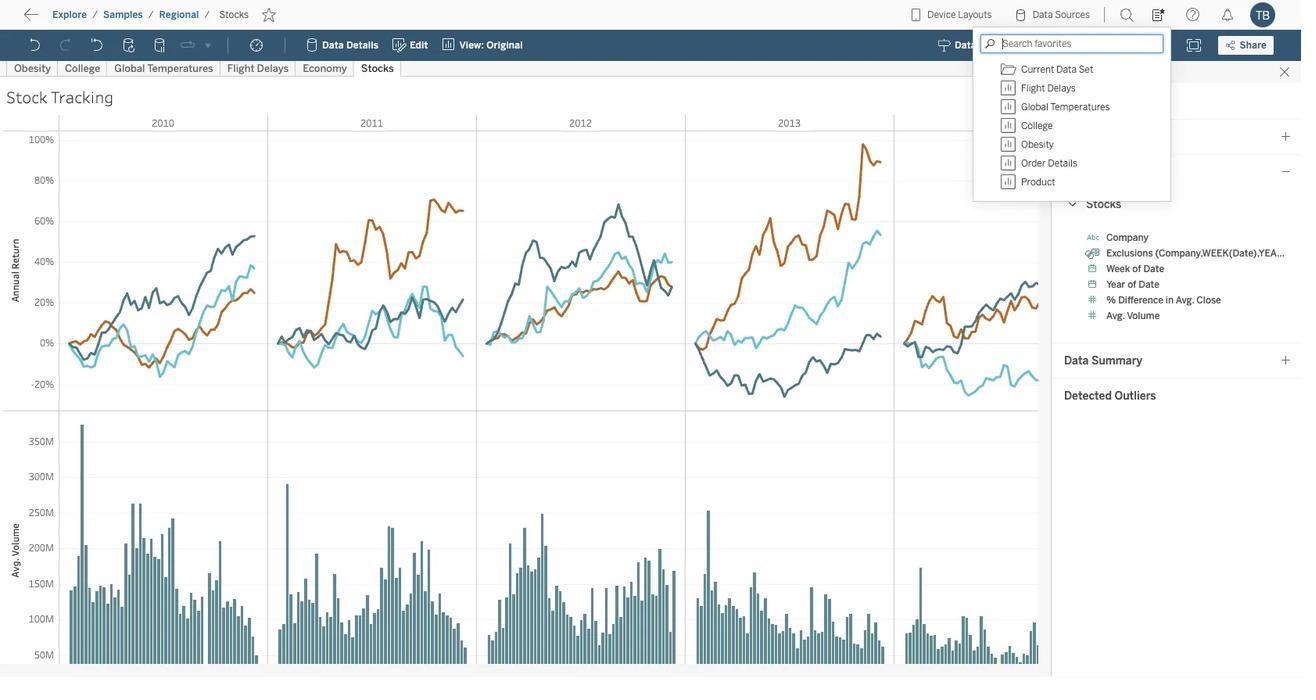 Task type: locate. For each thing, give the bounding box(es) containing it.
current data set
[[1022, 64, 1094, 75]]

2 / from the left
[[148, 9, 154, 20]]

list box
[[979, 56, 1166, 196]]

global
[[1022, 102, 1049, 113]]

stocks
[[219, 9, 249, 20]]

college
[[1022, 120, 1053, 131]]

3 / from the left
[[205, 9, 210, 20]]

explore link
[[52, 9, 88, 21]]

regional link
[[158, 9, 200, 21]]

/ right samples
[[148, 9, 154, 20]]

1 horizontal spatial /
[[148, 9, 154, 20]]

current
[[1022, 64, 1055, 75]]

order
[[1022, 158, 1046, 169]]

1 / from the left
[[92, 9, 98, 20]]

temperatures
[[1051, 102, 1110, 113]]

list box containing current data set
[[979, 56, 1166, 196]]

flight
[[1022, 83, 1046, 94]]

/ left stocks element
[[205, 9, 210, 20]]

samples link
[[102, 9, 144, 21]]

content
[[86, 12, 134, 26]]

/
[[92, 9, 98, 20], [148, 9, 154, 20], [205, 9, 210, 20]]

flight delays
[[1022, 83, 1076, 94]]

/ right 'to'
[[92, 9, 98, 20]]

global temperatures
[[1022, 102, 1110, 113]]

0 horizontal spatial /
[[92, 9, 98, 20]]

2 horizontal spatial /
[[205, 9, 210, 20]]

product link
[[1001, 173, 1157, 192]]

details
[[1048, 158, 1078, 169]]

college link
[[1001, 117, 1157, 135]]

skip to content
[[41, 12, 134, 26]]

skip
[[41, 12, 67, 26]]

explore / samples / regional /
[[52, 9, 210, 20]]

order details link
[[1001, 154, 1157, 173]]

samples
[[103, 9, 143, 20]]



Task type: vqa. For each thing, say whether or not it's contained in the screenshot.
Flight Delays 'LINK'
yes



Task type: describe. For each thing, give the bounding box(es) containing it.
order details
[[1022, 158, 1078, 169]]

to
[[70, 12, 83, 26]]

set
[[1079, 64, 1094, 75]]

explore
[[52, 9, 87, 20]]

flight delays link
[[1001, 79, 1157, 98]]

obesity
[[1022, 139, 1054, 150]]

stocks element
[[215, 9, 253, 20]]

regional
[[159, 9, 199, 20]]

global temperatures link
[[1001, 98, 1157, 117]]

product
[[1022, 177, 1056, 188]]

current data set link
[[1001, 60, 1157, 79]]

Search favorites text field
[[981, 34, 1164, 53]]

data
[[1057, 64, 1077, 75]]

skip to content link
[[38, 8, 159, 30]]

obesity link
[[1001, 135, 1157, 154]]

delays
[[1048, 83, 1076, 94]]



